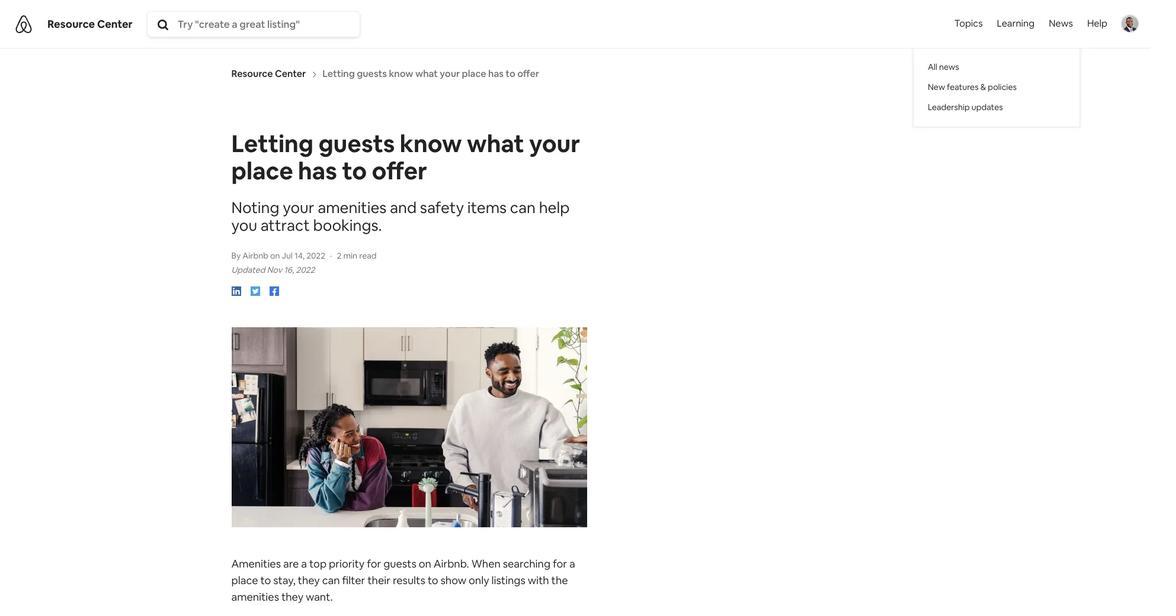 Task type: locate. For each thing, give the bounding box(es) containing it.
your right what
[[529, 129, 580, 160]]

16,
[[284, 265, 294, 276]]

bookings.
[[313, 216, 382, 236]]

help
[[1087, 17, 1107, 30]]

1 horizontal spatial resource
[[231, 68, 273, 80]]

resource
[[47, 17, 95, 31], [231, 68, 273, 80]]

1 vertical spatial can
[[322, 574, 340, 588]]

min
[[343, 251, 357, 262]]

place
[[231, 156, 293, 187], [231, 574, 258, 588]]

0 vertical spatial resource
[[47, 17, 95, 31]]

help link
[[1080, 0, 1115, 47]]

news button
[[1042, 0, 1080, 47]]

0 horizontal spatial resource center link
[[47, 17, 133, 31]]

1 horizontal spatial a
[[569, 558, 575, 571]]

linkedin image
[[231, 287, 241, 297]]

your down has
[[283, 198, 314, 218]]

for up their
[[367, 558, 381, 571]]

0 horizontal spatial center
[[97, 17, 133, 31]]

1 horizontal spatial can
[[510, 198, 536, 218]]

policies
[[988, 82, 1017, 92]]

center
[[97, 17, 133, 31], [275, 68, 306, 80]]

1 vertical spatial place
[[231, 574, 258, 588]]

searching
[[503, 558, 550, 571]]

listings
[[492, 574, 525, 588]]

2022 left ·
[[306, 251, 325, 262]]

0 horizontal spatial your
[[283, 198, 314, 218]]

2 place from the top
[[231, 574, 258, 588]]

on left jul
[[270, 251, 280, 262]]

guests
[[318, 129, 395, 160], [383, 558, 416, 571]]

amenities up min
[[318, 198, 387, 218]]

1 horizontal spatial on
[[419, 558, 431, 571]]

0 vertical spatial 2022
[[306, 251, 325, 262]]

0 horizontal spatial can
[[322, 574, 340, 588]]

airbnb.
[[434, 558, 469, 571]]

to right has
[[342, 156, 367, 187]]

on up results
[[419, 558, 431, 571]]

0 horizontal spatial resource center
[[47, 17, 133, 31]]

can
[[510, 198, 536, 218], [322, 574, 340, 588]]

can up want.
[[322, 574, 340, 588]]

for up the
[[553, 558, 567, 571]]

all
[[928, 62, 937, 72]]

topics
[[954, 17, 983, 30]]

letting
[[231, 129, 313, 160]]

safety
[[420, 198, 464, 218]]

0 horizontal spatial for
[[367, 558, 381, 571]]

1 horizontal spatial to
[[342, 156, 367, 187]]

1 vertical spatial on
[[419, 558, 431, 571]]

for
[[367, 558, 381, 571], [553, 558, 567, 571]]

1 vertical spatial resource center
[[231, 68, 306, 80]]

want.
[[306, 591, 333, 604]]

what
[[467, 129, 524, 160]]

0 horizontal spatial to
[[260, 574, 271, 588]]

1 vertical spatial guests
[[383, 558, 416, 571]]

your inside noting your amenities and safety items can help you attract bookings.
[[283, 198, 314, 218]]

offer
[[372, 156, 427, 187]]

resource center
[[47, 17, 133, 31], [231, 68, 306, 80]]

filter
[[342, 574, 365, 588]]

letting guests know what your place has to offer
[[231, 129, 580, 187]]

they down stay,
[[281, 591, 303, 604]]

a right searching at the left bottom of page
[[569, 558, 575, 571]]

0 vertical spatial on
[[270, 251, 280, 262]]

noting your amenities and safety items can help you attract bookings.
[[231, 198, 570, 236]]

all news
[[928, 62, 959, 72]]

resource center link
[[47, 17, 133, 31], [231, 68, 306, 80]]

to left show
[[428, 574, 438, 588]]

1 horizontal spatial for
[[553, 558, 567, 571]]

on
[[270, 251, 280, 262], [419, 558, 431, 571]]

amenities inside amenities are a top priority for guests on airbnb. when searching for a place to stay, they can filter their results to show only listings with the amenities they want.
[[231, 591, 279, 604]]

1 vertical spatial your
[[283, 198, 314, 218]]

0 horizontal spatial on
[[270, 251, 280, 262]]

know
[[400, 129, 462, 160]]

top
[[309, 558, 327, 571]]

0 vertical spatial place
[[231, 156, 293, 187]]

1 vertical spatial amenities
[[231, 591, 279, 604]]

twitter image
[[250, 287, 260, 297]]

on inside amenities are a top priority for guests on airbnb. when searching for a place to stay, they can filter their results to show only listings with the amenities they want.
[[419, 558, 431, 571]]

to
[[342, 156, 367, 187], [260, 574, 271, 588], [428, 574, 438, 588]]

a
[[301, 558, 307, 571], [569, 558, 575, 571]]

0 vertical spatial your
[[529, 129, 580, 160]]

two people are smiling and standing in a modern, fully equipped kitchen. one is preparing to make coffee. image
[[231, 328, 587, 528], [231, 328, 587, 528]]

can inside noting your amenities and safety items can help you attract bookings.
[[510, 198, 536, 218]]

by airbnb on jul 14, 2022 · 2 min read updated nov 16, 2022
[[231, 251, 377, 276]]

amenities are a top priority for guests on airbnb. when searching for a place to stay, they can filter their results to show only listings with the amenities they want.
[[231, 558, 575, 604]]

amenities
[[231, 558, 281, 571]]

2
[[337, 251, 342, 262]]

1 horizontal spatial amenities
[[318, 198, 387, 218]]

place inside amenities are a top priority for guests on airbnb. when searching for a place to stay, they can filter their results to show only listings with the amenities they want.
[[231, 574, 258, 588]]

1 horizontal spatial your
[[529, 129, 580, 160]]

show
[[441, 574, 466, 588]]

features
[[947, 82, 979, 92]]

guests inside letting guests know what your place has to offer
[[318, 129, 395, 160]]

they down top
[[298, 574, 320, 588]]

14,
[[294, 251, 305, 262]]

1 vertical spatial resource
[[231, 68, 273, 80]]

1 place from the top
[[231, 156, 293, 187]]

to left stay,
[[260, 574, 271, 588]]

0 horizontal spatial a
[[301, 558, 307, 571]]

amenities down amenities
[[231, 591, 279, 604]]

0 vertical spatial resource center
[[47, 17, 133, 31]]

topics button
[[952, 0, 985, 50]]

0 horizontal spatial amenities
[[231, 591, 279, 604]]

the
[[551, 574, 568, 588]]

leadership
[[928, 102, 970, 113]]

read
[[359, 251, 377, 262]]

0 vertical spatial they
[[298, 574, 320, 588]]

place up noting
[[231, 156, 293, 187]]

can left help
[[510, 198, 536, 218]]

they
[[298, 574, 320, 588], [281, 591, 303, 604]]

0 horizontal spatial resource
[[47, 17, 95, 31]]

2022
[[306, 251, 325, 262], [296, 265, 315, 276]]

1 vertical spatial center
[[275, 68, 306, 80]]

updates
[[972, 102, 1003, 113]]

new
[[928, 82, 945, 92]]

place down amenities
[[231, 574, 258, 588]]

has
[[298, 156, 337, 187]]

2 for from the left
[[553, 558, 567, 571]]

1 vertical spatial resource center link
[[231, 68, 306, 80]]

your
[[529, 129, 580, 160], [283, 198, 314, 218]]

amenities
[[318, 198, 387, 218], [231, 591, 279, 604]]

a right are
[[301, 558, 307, 571]]

items
[[467, 198, 507, 218]]

0 vertical spatial resource center link
[[47, 17, 133, 31]]

2022 down 14, at the left top of the page
[[296, 265, 315, 276]]

0 vertical spatial amenities
[[318, 198, 387, 218]]

0 vertical spatial can
[[510, 198, 536, 218]]

0 vertical spatial guests
[[318, 129, 395, 160]]



Task type: vqa. For each thing, say whether or not it's contained in the screenshot.
the bottommost 2022
yes



Task type: describe. For each thing, give the bounding box(es) containing it.
ben's account image
[[1122, 16, 1138, 32]]

amenities inside noting your amenities and safety items can help you attract bookings.
[[318, 198, 387, 218]]

&
[[980, 82, 986, 92]]

your inside letting guests know what your place has to offer
[[529, 129, 580, 160]]

·
[[330, 251, 332, 262]]

0 vertical spatial center
[[97, 17, 133, 31]]

2 a from the left
[[569, 558, 575, 571]]

their
[[368, 574, 390, 588]]

1 a from the left
[[301, 558, 307, 571]]

new features & policies link
[[928, 77, 1065, 97]]

airbnb
[[243, 251, 268, 262]]

facebook image
[[269, 287, 279, 297]]

with
[[528, 574, 549, 588]]

priority
[[329, 558, 365, 571]]

you
[[231, 216, 257, 236]]

only
[[469, 574, 489, 588]]

nov
[[267, 265, 282, 276]]

1 for from the left
[[367, 558, 381, 571]]

place inside letting guests know what your place has to offer
[[231, 156, 293, 187]]

jul
[[282, 251, 293, 262]]

learning
[[997, 17, 1035, 30]]

on inside by airbnb on jul 14, 2022 · 2 min read updated nov 16, 2022
[[270, 251, 280, 262]]

by
[[231, 251, 241, 262]]

can inside amenities are a top priority for guests on airbnb. when searching for a place to stay, they can filter their results to show only listings with the amenities they want.
[[322, 574, 340, 588]]

are
[[283, 558, 299, 571]]

updated
[[231, 265, 265, 276]]

stay,
[[273, 574, 295, 588]]

learning button
[[990, 0, 1042, 47]]

when
[[471, 558, 501, 571]]

noting
[[231, 198, 279, 218]]

guests inside amenities are a top priority for guests on airbnb. when searching for a place to stay, they can filter their results to show only listings with the amenities they want.
[[383, 558, 416, 571]]

1 horizontal spatial resource center link
[[231, 68, 306, 80]]

to inside letting guests know what your place has to offer
[[342, 156, 367, 187]]

all news link
[[928, 57, 1065, 77]]

Search text field
[[178, 18, 357, 31]]

2 horizontal spatial to
[[428, 574, 438, 588]]

help
[[539, 198, 570, 218]]

1 horizontal spatial resource center
[[231, 68, 306, 80]]

news
[[939, 62, 959, 72]]

new features & policies
[[928, 82, 1017, 92]]

1 horizontal spatial center
[[275, 68, 306, 80]]

results
[[393, 574, 425, 588]]

and
[[390, 198, 417, 218]]

1 vertical spatial they
[[281, 591, 303, 604]]

1 vertical spatial 2022
[[296, 265, 315, 276]]

news
[[1049, 17, 1073, 30]]

leadership updates link
[[928, 97, 1065, 117]]

attract
[[261, 216, 310, 236]]

leadership updates
[[928, 102, 1003, 113]]



